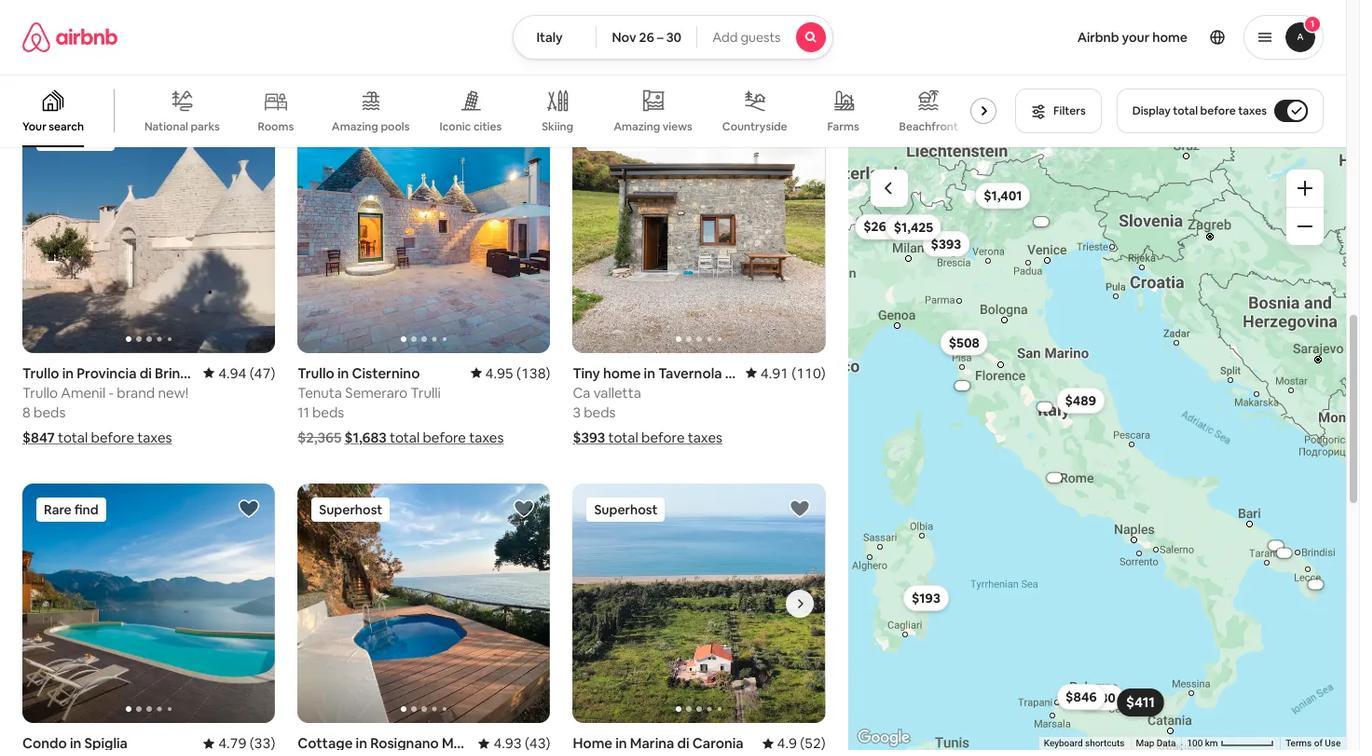 Task type: locate. For each thing, give the bounding box(es) containing it.
total right $1,683
[[390, 429, 420, 446]]

display total before taxes
[[1133, 104, 1267, 118]]

add to wishlist: cottage in rosignano marittimo image
[[513, 498, 536, 520]]

airbnb your home link
[[1066, 18, 1199, 57]]

sea
[[779, 13, 805, 31]]

guests
[[741, 29, 781, 46]]

total inside 5 beds $489 total before taxes
[[59, 58, 89, 76]]

beds down the casa
[[584, 33, 616, 50]]

before inside ca valletta 3 beds $393 total before taxes
[[642, 429, 685, 446]]

beachfront
[[899, 119, 958, 134]]

$265 button
[[855, 213, 902, 240]]

add to wishlist: home in marina di caronia image
[[789, 498, 811, 520]]

taxes inside trullo in cisternino tenuta semeraro trulli 11 beds $2,365 $1,683 total before taxes
[[469, 429, 504, 446]]

$411 button
[[1117, 689, 1164, 717]]

$580 inside "casa anur a step away from the sea 2 beds $580 total before taxes"
[[573, 58, 606, 76]]

1
[[1311, 18, 1315, 30]]

$393 inside ca valletta 3 beds $393 total before taxes
[[573, 429, 605, 446]]

4.95 (138)
[[485, 364, 551, 382]]

0 vertical spatial trullo
[[298, 364, 334, 382]]

4.9 out of 5 average rating,  52 reviews image
[[762, 735, 826, 751]]

trullo up tenuta
[[298, 364, 334, 382]]

0 vertical spatial $393
[[931, 235, 962, 252]]

keyboard shortcuts button
[[1044, 738, 1125, 751]]

0 vertical spatial $580
[[573, 58, 606, 76]]

google map
showing 38 stays. including 1 saved stay. region
[[848, 147, 1346, 751]]

keyboard
[[1044, 739, 1083, 749]]

$489
[[22, 58, 56, 76], [1065, 392, 1096, 409]]

$393 right $265 button on the right top of page
[[931, 235, 962, 252]]

group
[[0, 75, 1004, 147], [22, 113, 275, 353], [298, 113, 551, 353], [573, 113, 1079, 353], [22, 484, 275, 724], [298, 484, 551, 724], [573, 484, 1079, 724]]

1 horizontal spatial $489
[[1065, 392, 1096, 409]]

pools
[[381, 119, 410, 134]]

cisternino
[[352, 364, 420, 382]]

taxes
[[138, 58, 173, 76], [413, 58, 448, 76], [688, 58, 723, 76], [1238, 104, 1267, 118], [137, 429, 172, 446], [469, 429, 504, 446], [688, 429, 723, 446]]

italy
[[537, 29, 563, 46]]

use
[[1325, 739, 1341, 749]]

ca valletta 3 beds $393 total before taxes
[[573, 384, 723, 446]]

$193 button
[[903, 585, 949, 611]]

amazing left the pools
[[332, 119, 378, 134]]

$393 button
[[923, 231, 970, 257]]

$489 inside 5 beds $489 total before taxes
[[22, 58, 56, 76]]

airbnb your home
[[1078, 29, 1188, 46]]

$580 left $411
[[1085, 689, 1116, 706]]

beds right "8"
[[34, 404, 66, 421]]

beds inside ca valletta 3 beds $393 total before taxes
[[584, 404, 616, 421]]

total right display
[[1173, 104, 1198, 118]]

nov 26 – 30 button
[[596, 15, 698, 60]]

search
[[49, 119, 84, 134]]

$508
[[298, 58, 331, 76], [949, 334, 980, 351]]

display
[[1133, 104, 1171, 118]]

None search field
[[513, 15, 833, 60]]

map data button
[[1136, 738, 1176, 751]]

$508 total before taxes
[[298, 58, 448, 76]]

$393 down '3'
[[573, 429, 605, 446]]

casa anur a step away from the sea 2 beds $580 total before taxes
[[573, 13, 805, 76]]

$265
[[864, 218, 894, 235]]

taxes inside 5 beds $489 total before taxes
[[138, 58, 173, 76]]

1 vertical spatial trullo
[[22, 384, 58, 402]]

0 horizontal spatial $580
[[573, 58, 606, 76]]

beds right 5 at the left top
[[33, 33, 65, 50]]

shortcuts
[[1085, 739, 1125, 749]]

amazing
[[614, 119, 660, 134], [332, 119, 378, 134]]

total inside button
[[1173, 104, 1198, 118]]

amenil
[[61, 384, 106, 402]]

views
[[663, 119, 693, 134]]

before inside button
[[1201, 104, 1236, 118]]

$1,401
[[984, 187, 1022, 204]]

amazing views
[[614, 119, 693, 134]]

valletta
[[594, 384, 641, 402]]

4.79 out of 5 average rating,  33 reviews image
[[203, 735, 275, 751]]

0 vertical spatial $489
[[22, 58, 56, 76]]

$508 for $508
[[949, 334, 980, 351]]

beds inside "casa anur a step away from the sea 2 beds $580 total before taxes"
[[584, 33, 616, 50]]

add
[[713, 29, 738, 46]]

total inside "casa anur a step away from the sea 2 beds $580 total before taxes"
[[609, 58, 639, 76]]

26
[[639, 29, 654, 46]]

ca
[[573, 384, 591, 402]]

$1,425
[[894, 219, 933, 235]]

keyboard shortcuts
[[1044, 739, 1125, 749]]

none search field containing italy
[[513, 15, 833, 60]]

$1,425 button
[[885, 214, 942, 240]]

add to wishlist: condo in spiglia image
[[238, 498, 260, 520]]

before inside trullo in cisternino tenuta semeraro trulli 11 beds $2,365 $1,683 total before taxes
[[423, 429, 466, 446]]

4.94
[[218, 364, 247, 382]]

beds down tenuta
[[312, 404, 344, 421]]

0 vertical spatial $508
[[298, 58, 331, 76]]

1 vertical spatial $489
[[1065, 392, 1096, 409]]

countryside
[[723, 119, 788, 134]]

beds inside trullo in cisternino tenuta semeraro trulli 11 beds $2,365 $1,683 total before taxes
[[312, 404, 344, 421]]

trullo
[[298, 364, 334, 382], [22, 384, 58, 402]]

1 button
[[1244, 15, 1324, 60]]

national
[[145, 119, 188, 134]]

trullo inside trullo in cisternino tenuta semeraro trulli 11 beds $2,365 $1,683 total before taxes
[[298, 364, 334, 382]]

beds
[[33, 33, 65, 50], [584, 33, 616, 50], [34, 404, 66, 421], [312, 404, 344, 421], [584, 404, 616, 421]]

iconic cities
[[440, 119, 502, 134]]

add to wishlist: trullo in cisternino image
[[513, 127, 536, 149]]

4.94 (47)
[[218, 364, 275, 382]]

1 vertical spatial $393
[[573, 429, 605, 446]]

1 horizontal spatial $393
[[931, 235, 962, 252]]

of
[[1314, 739, 1323, 749]]

0 horizontal spatial $393
[[573, 429, 605, 446]]

$1,683
[[345, 429, 387, 446]]

skiing
[[542, 119, 574, 134]]

$508 button
[[940, 329, 988, 355]]

total down valletta
[[608, 429, 638, 446]]

1 horizontal spatial trullo
[[298, 364, 334, 382]]

total up search
[[59, 58, 89, 76]]

$580 down '2'
[[573, 58, 606, 76]]

amazing left views
[[614, 119, 660, 134]]

1 horizontal spatial $580
[[1085, 689, 1116, 706]]

0 horizontal spatial amazing
[[332, 119, 378, 134]]

from
[[720, 13, 752, 31]]

trullo up "8"
[[22, 384, 58, 402]]

profile element
[[856, 0, 1324, 75]]

1 horizontal spatial $508
[[949, 334, 980, 351]]

$508 inside "$508" button
[[949, 334, 980, 351]]

$393 inside button
[[931, 235, 962, 252]]

amazing for amazing views
[[614, 119, 660, 134]]

tenuta
[[298, 384, 342, 402]]

casa
[[573, 13, 605, 31]]

total inside trullo amenil - brand new! 8 beds $847 total before taxes
[[58, 429, 88, 446]]

terms of use
[[1286, 739, 1341, 749]]

google image
[[853, 726, 914, 751]]

4.91
[[761, 364, 789, 382]]

1 vertical spatial $580
[[1085, 689, 1116, 706]]

beds right '3'
[[584, 404, 616, 421]]

before
[[92, 58, 135, 76], [367, 58, 410, 76], [642, 58, 685, 76], [1201, 104, 1236, 118], [91, 429, 134, 446], [423, 429, 466, 446], [642, 429, 685, 446]]

1 horizontal spatial amazing
[[614, 119, 660, 134]]

0 horizontal spatial $508
[[298, 58, 331, 76]]

total inside ca valletta 3 beds $393 total before taxes
[[608, 429, 638, 446]]

$393
[[931, 235, 962, 252], [573, 429, 605, 446]]

trullo inside trullo amenil - brand new! 8 beds $847 total before taxes
[[22, 384, 58, 402]]

-
[[109, 384, 114, 402]]

total up amazing pools
[[334, 58, 364, 76]]

group containing national parks
[[0, 75, 1004, 147]]

1 vertical spatial $508
[[949, 334, 980, 351]]

total right $847
[[58, 429, 88, 446]]

taxes inside ca valletta 3 beds $393 total before taxes
[[688, 429, 723, 446]]

total
[[59, 58, 89, 76], [334, 58, 364, 76], [609, 58, 639, 76], [1173, 104, 1198, 118], [58, 429, 88, 446], [390, 429, 420, 446], [608, 429, 638, 446]]

add to wishlist: tiny home in tavernola bergamasca image
[[789, 127, 811, 149]]

0 horizontal spatial $489
[[22, 58, 56, 76]]

0 horizontal spatial trullo
[[22, 384, 58, 402]]

parks
[[191, 119, 220, 134]]

beds inside trullo amenil - brand new! 8 beds $847 total before taxes
[[34, 404, 66, 421]]

the
[[755, 13, 776, 31]]

taxes inside "casa anur a step away from the sea 2 beds $580 total before taxes"
[[688, 58, 723, 76]]

$580 inside button
[[1085, 689, 1116, 706]]

total down nov
[[609, 58, 639, 76]]



Task type: vqa. For each thing, say whether or not it's contained in the screenshot.
the topmost Jonh
no



Task type: describe. For each thing, give the bounding box(es) containing it.
trullo for trullo amenil - brand new! 8 beds $847 total before taxes
[[22, 384, 58, 402]]

$2,365
[[298, 429, 341, 446]]

before inside "casa anur a step away from the sea 2 beds $580 total before taxes"
[[642, 58, 685, 76]]

amazing pools
[[332, 119, 410, 134]]

your search
[[22, 119, 84, 134]]

4.95 out of 5 average rating,  138 reviews image
[[470, 364, 551, 382]]

4.91 (110)
[[761, 364, 826, 382]]

beds inside 5 beds $489 total before taxes
[[33, 33, 65, 50]]

$489 inside button
[[1065, 392, 1096, 409]]

4.93 out of 5 average rating,  43 reviews image
[[479, 735, 551, 751]]

national parks
[[145, 119, 220, 134]]

semeraro
[[345, 384, 408, 402]]

5 beds $489 total before taxes
[[22, 33, 173, 76]]

(110)
[[792, 364, 826, 382]]

filters button
[[1016, 89, 1102, 133]]

brand
[[117, 384, 155, 402]]

taxes inside trullo amenil - brand new! 8 beds $847 total before taxes
[[137, 429, 172, 446]]

add to wishlist: trullo in provincia di brindisi image
[[238, 127, 260, 149]]

(47)
[[250, 364, 275, 382]]

zoom out image
[[1298, 219, 1313, 234]]

map
[[1136, 739, 1154, 749]]

airbnb
[[1078, 29, 1120, 46]]

4.95
[[485, 364, 514, 382]]

new!
[[158, 384, 188, 402]]

km
[[1205, 739, 1218, 749]]

100 km
[[1187, 739, 1220, 749]]

4.91 out of 5 average rating,  110 reviews image
[[746, 364, 826, 382]]

away
[[684, 13, 717, 31]]

$508 for $508 total before taxes
[[298, 58, 331, 76]]

add guests
[[713, 29, 781, 46]]

nov 26 – 30
[[612, 29, 682, 46]]

100
[[1187, 739, 1203, 749]]

terms of use link
[[1286, 739, 1341, 749]]

100 km button
[[1182, 738, 1280, 751]]

trullo amenil - brand new! 8 beds $847 total before taxes
[[22, 384, 188, 446]]

a
[[642, 13, 649, 31]]

$846 button
[[1057, 684, 1105, 710]]

rooms
[[258, 119, 294, 134]]

trullo in cisternino tenuta semeraro trulli 11 beds $2,365 $1,683 total before taxes
[[298, 364, 504, 446]]

home
[[1153, 29, 1188, 46]]

–
[[657, 29, 664, 46]]

5
[[22, 33, 30, 50]]

8
[[22, 404, 31, 421]]

your
[[1122, 29, 1150, 46]]

data
[[1157, 739, 1176, 749]]

map data
[[1136, 739, 1176, 749]]

iconic
[[440, 119, 471, 134]]

trulli
[[411, 384, 441, 402]]

cities
[[474, 119, 502, 134]]

italy button
[[513, 15, 597, 60]]

total inside trullo in cisternino tenuta semeraro trulli 11 beds $2,365 $1,683 total before taxes
[[390, 429, 420, 446]]

zoom in image
[[1298, 181, 1313, 196]]

your
[[22, 119, 46, 134]]

display total before taxes button
[[1117, 89, 1324, 133]]

before inside trullo amenil - brand new! 8 beds $847 total before taxes
[[91, 429, 134, 446]]

terms
[[1286, 739, 1312, 749]]

$580 button
[[1077, 685, 1124, 711]]

3
[[573, 404, 581, 421]]

$489 button
[[1057, 387, 1105, 413]]

amazing for amazing pools
[[332, 119, 378, 134]]

trullo for trullo in cisternino tenuta semeraro trulli 11 beds $2,365 $1,683 total before taxes
[[298, 364, 334, 382]]

anur
[[608, 13, 639, 31]]

add guests button
[[697, 15, 833, 60]]

$193
[[912, 590, 941, 606]]

4.97 out of 5 average rating,  126 reviews image
[[470, 0, 551, 11]]

step
[[652, 13, 681, 31]]

in
[[337, 364, 349, 382]]

$1,401 button
[[975, 182, 1031, 208]]

before inside 5 beds $489 total before taxes
[[92, 58, 135, 76]]

(138)
[[517, 364, 551, 382]]

filters
[[1054, 104, 1086, 118]]

$411
[[1126, 694, 1155, 712]]

$847
[[22, 429, 55, 446]]

$846
[[1066, 689, 1097, 705]]

2
[[573, 33, 581, 50]]

taxes inside button
[[1238, 104, 1267, 118]]

4.94 out of 5 average rating,  47 reviews image
[[203, 364, 275, 382]]

farms
[[828, 119, 859, 134]]



